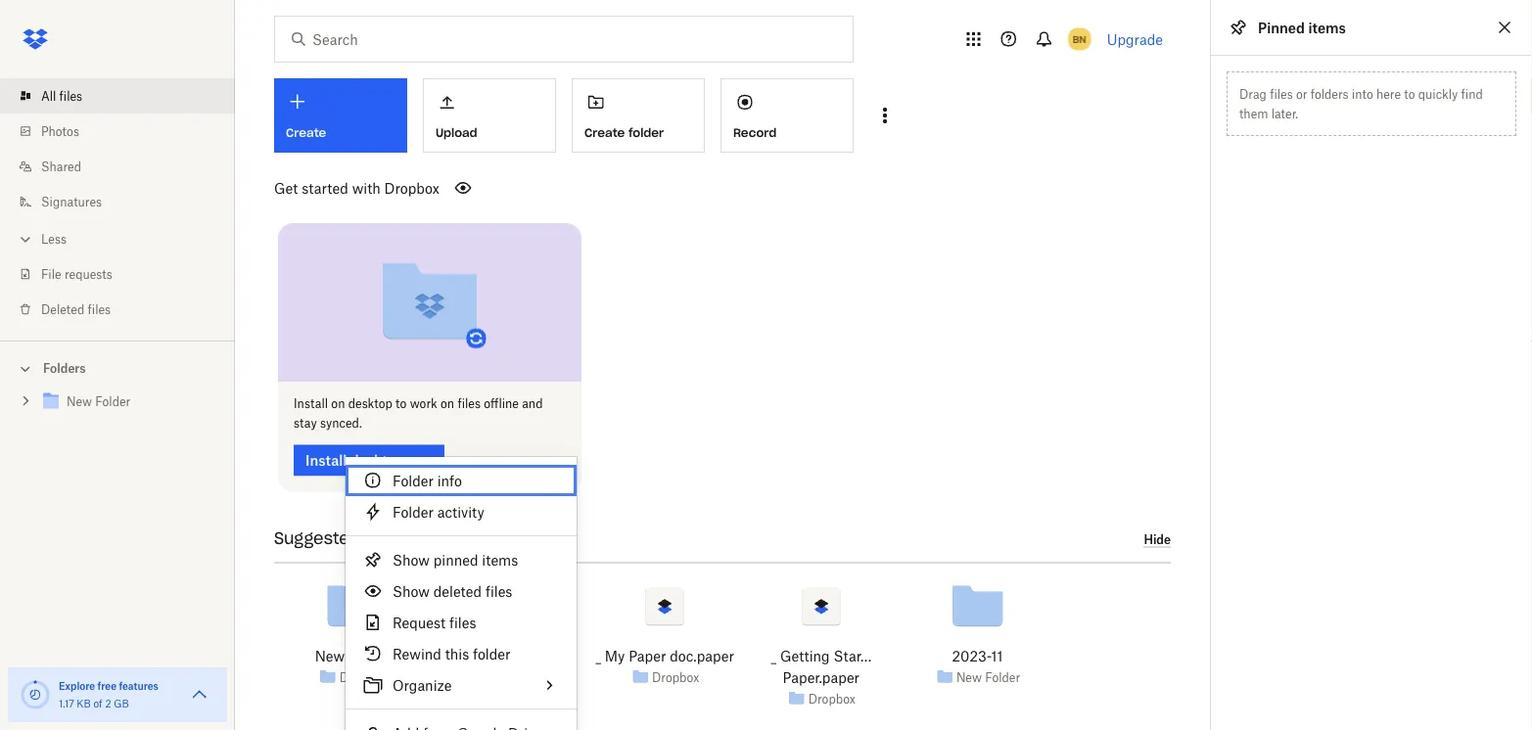 Task type: vqa. For each thing, say whether or not it's contained in the screenshot.


Task type: describe. For each thing, give the bounding box(es) containing it.
dropbox image
[[16, 20, 55, 59]]

shared
[[41, 159, 81, 174]]

photos link
[[16, 114, 235, 149]]

dropbox for new folder
[[339, 670, 387, 685]]

show pinned items
[[393, 552, 518, 568]]

request
[[393, 614, 446, 631]]

this
[[445, 646, 469, 662]]

requests
[[65, 267, 112, 281]]

with
[[352, 180, 381, 196]]

deleted files
[[41, 302, 111, 317]]

of
[[93, 697, 102, 710]]

folder left 'rewind'
[[348, 648, 389, 665]]

record
[[733, 125, 777, 140]]

work
[[410, 397, 437, 411]]

folder inside the create folder button
[[628, 125, 664, 140]]

dropbox link for getting
[[808, 689, 856, 709]]

paper
[[629, 648, 666, 665]]

_ my paper doc.paper
[[596, 648, 734, 665]]

dropbox for _ getting star… paper.paper
[[808, 692, 856, 706]]

_ getting star… paper.paper
[[771, 648, 871, 686]]

upgrade
[[1107, 31, 1163, 47]]

list containing all files
[[0, 67, 235, 341]]

items inside menu item
[[482, 552, 518, 568]]

new for right 'new folder' link
[[956, 670, 982, 685]]

create folder button
[[572, 78, 705, 153]]

deleted
[[433, 583, 482, 600]]

folder down the 11
[[985, 670, 1020, 685]]

1 vertical spatial new folder
[[956, 670, 1020, 685]]

files inside install on desktop to work on files offline and stay synced.
[[458, 397, 481, 411]]

rewind this folder menu item
[[346, 638, 577, 670]]

pinned items
[[1258, 19, 1346, 36]]

suggested from your activity
[[274, 529, 511, 549]]

doc.paper
[[670, 648, 734, 665]]

install on desktop to work on files offline and stay synced.
[[294, 397, 543, 431]]

_ my paper doc.paper link
[[596, 646, 734, 667]]

upgrade link
[[1107, 31, 1163, 47]]

quota usage element
[[20, 679, 51, 711]]

organize
[[393, 677, 452, 694]]

file requests link
[[16, 256, 235, 292]]

0 vertical spatial new folder link
[[315, 646, 389, 667]]

untitled.paper link
[[462, 646, 555, 667]]

to
[[396, 397, 407, 411]]

close right sidebar image
[[1493, 16, 1516, 39]]

gb
[[114, 697, 129, 710]]

and
[[522, 397, 543, 411]]

1 vertical spatial activity
[[451, 529, 511, 549]]

dropbox for _ my paper doc.paper
[[652, 670, 699, 685]]

1.17
[[59, 697, 74, 710]]

less image
[[16, 230, 35, 249]]

get
[[274, 180, 298, 196]]

request files
[[393, 614, 476, 631]]

my
[[605, 648, 625, 665]]

all files link
[[16, 78, 235, 114]]

from
[[365, 529, 404, 549]]

show for show deleted files
[[393, 583, 430, 600]]

1 horizontal spatial new folder link
[[956, 668, 1020, 687]]

photos
[[41, 124, 79, 139]]

rewind
[[393, 646, 441, 662]]

dropbox link for my
[[652, 668, 699, 687]]

desktop
[[348, 397, 392, 411]]

11
[[991, 648, 1003, 665]]

folder info
[[393, 472, 462, 489]]



Task type: locate. For each thing, give the bounding box(es) containing it.
star…
[[833, 648, 871, 665]]

1 horizontal spatial new folder
[[956, 670, 1020, 685]]

0 horizontal spatial folder
[[473, 646, 510, 662]]

folder right create
[[628, 125, 664, 140]]

files up rewind this folder menu item at the bottom left of the page
[[449, 614, 476, 631]]

dropbox down paper.paper
[[808, 692, 856, 706]]

show inside show deleted files menu item
[[393, 583, 430, 600]]

dropbox left organize
[[339, 670, 387, 685]]

files
[[59, 89, 82, 103], [88, 302, 111, 317], [458, 397, 481, 411], [485, 583, 512, 600], [449, 614, 476, 631]]

show
[[393, 552, 430, 568], [393, 583, 430, 600]]

suggested
[[274, 529, 360, 549]]

0 horizontal spatial _
[[596, 648, 601, 665]]

new folder link left 'rewind'
[[315, 646, 389, 667]]

new left 'rewind'
[[315, 648, 345, 665]]

_ left getting
[[771, 648, 776, 665]]

folder inside menu item
[[393, 504, 434, 520]]

show deleted files
[[393, 583, 512, 600]]

activity down the folder info menu item
[[437, 504, 484, 520]]

all files list item
[[0, 78, 235, 114]]

0 vertical spatial folder
[[628, 125, 664, 140]]

1 horizontal spatial dropbox link
[[652, 668, 699, 687]]

activity
[[437, 504, 484, 520], [451, 529, 511, 549]]

your
[[409, 529, 446, 549]]

activity inside menu item
[[437, 504, 484, 520]]

1 horizontal spatial on
[[441, 397, 454, 411]]

request files menu item
[[346, 607, 577, 638]]

install
[[294, 397, 328, 411]]

free
[[98, 680, 116, 692]]

dropbox link down the _ my paper doc.paper
[[652, 668, 699, 687]]

folder right this
[[473, 646, 510, 662]]

new
[[315, 648, 345, 665], [956, 670, 982, 685]]

files right deleted on the left bottom of the page
[[485, 583, 512, 600]]

file
[[41, 267, 61, 281]]

folder left info
[[393, 472, 434, 489]]

paper.paper
[[783, 670, 860, 686]]

shared link
[[16, 149, 235, 184]]

all
[[41, 89, 56, 103]]

1 horizontal spatial new
[[956, 670, 982, 685]]

folder
[[628, 125, 664, 140], [473, 646, 510, 662]]

show deleted files menu item
[[346, 576, 577, 607]]

dropbox link left organize
[[339, 668, 387, 687]]

started
[[302, 180, 348, 196]]

menu item
[[346, 718, 577, 730]]

1 show from the top
[[393, 552, 430, 568]]

folder inside menu item
[[393, 472, 434, 489]]

on up synced.
[[331, 397, 345, 411]]

show pinned items menu item
[[346, 544, 577, 576]]

dropbox
[[384, 180, 439, 196], [339, 670, 387, 685], [652, 670, 699, 685], [808, 692, 856, 706]]

new folder left 'rewind'
[[315, 648, 389, 665]]

new folder
[[315, 648, 389, 665], [956, 670, 1020, 685]]

2
[[105, 697, 111, 710]]

1 horizontal spatial _
[[771, 648, 776, 665]]

2023-11
[[952, 648, 1003, 665]]

_ left my
[[596, 648, 601, 665]]

new for the top 'new folder' link
[[315, 648, 345, 665]]

files inside list item
[[59, 89, 82, 103]]

files for deleted files
[[88, 302, 111, 317]]

files left offline
[[458, 397, 481, 411]]

_ for _ my paper doc.paper
[[596, 648, 601, 665]]

activity up pinned
[[451, 529, 511, 549]]

1 horizontal spatial items
[[1308, 19, 1346, 36]]

explore
[[59, 680, 95, 692]]

show up request
[[393, 583, 430, 600]]

folder inside rewind this folder menu item
[[473, 646, 510, 662]]

folders
[[43, 361, 86, 376]]

offline
[[484, 397, 519, 411]]

0 horizontal spatial dropbox link
[[339, 668, 387, 687]]

rewind this folder
[[393, 646, 510, 662]]

show down your
[[393, 552, 430, 568]]

1 vertical spatial folder
[[473, 646, 510, 662]]

untitled.paper
[[462, 648, 555, 665]]

folder activity menu item
[[346, 496, 577, 528]]

dropbox link
[[339, 668, 387, 687], [652, 668, 699, 687], [808, 689, 856, 709]]

0 horizontal spatial new folder
[[315, 648, 389, 665]]

folder
[[393, 472, 434, 489], [393, 504, 434, 520], [348, 648, 389, 665], [985, 670, 1020, 685]]

2 show from the top
[[393, 583, 430, 600]]

1 vertical spatial items
[[482, 552, 518, 568]]

1 vertical spatial show
[[393, 583, 430, 600]]

1 _ from the left
[[596, 648, 601, 665]]

_ inside _ getting star… paper.paper
[[771, 648, 776, 665]]

folder activity
[[393, 504, 484, 520]]

0 vertical spatial activity
[[437, 504, 484, 520]]

get started with dropbox
[[274, 180, 439, 196]]

show for show pinned items
[[393, 552, 430, 568]]

folders button
[[0, 353, 235, 382]]

deleted
[[41, 302, 84, 317]]

files for request files
[[449, 614, 476, 631]]

2023-
[[952, 648, 991, 665]]

dropbox right with
[[384, 180, 439, 196]]

stay
[[294, 416, 317, 431]]

signatures link
[[16, 184, 235, 219]]

2023-11 link
[[952, 646, 1003, 667]]

list
[[0, 67, 235, 341]]

_ getting star… paper.paper link
[[750, 646, 892, 689]]

1 horizontal spatial folder
[[628, 125, 664, 140]]

2 on from the left
[[441, 397, 454, 411]]

deleted files link
[[16, 292, 235, 327]]

on right work at the bottom left
[[441, 397, 454, 411]]

create folder
[[584, 125, 664, 140]]

organize menu item
[[346, 670, 577, 701]]

all files
[[41, 89, 82, 103]]

0 vertical spatial new folder
[[315, 648, 389, 665]]

dropbox down the _ my paper doc.paper
[[652, 670, 699, 685]]

create
[[584, 125, 625, 140]]

getting
[[780, 648, 830, 665]]

2 horizontal spatial dropbox link
[[808, 689, 856, 709]]

new folder link
[[315, 646, 389, 667], [956, 668, 1020, 687]]

features
[[119, 680, 158, 692]]

pinned
[[433, 552, 478, 568]]

files right deleted
[[88, 302, 111, 317]]

0 vertical spatial new
[[315, 648, 345, 665]]

_
[[596, 648, 601, 665], [771, 648, 776, 665]]

new folder link down the 11
[[956, 668, 1020, 687]]

signatures
[[41, 194, 102, 209]]

file requests
[[41, 267, 112, 281]]

0 vertical spatial show
[[393, 552, 430, 568]]

files right 'all'
[[59, 89, 82, 103]]

info
[[437, 472, 462, 489]]

0 horizontal spatial new folder link
[[315, 646, 389, 667]]

0 horizontal spatial on
[[331, 397, 345, 411]]

1 on from the left
[[331, 397, 345, 411]]

new down 2023-
[[956, 670, 982, 685]]

record button
[[720, 78, 854, 153]]

less
[[41, 232, 67, 246]]

pinned
[[1258, 19, 1305, 36]]

on
[[331, 397, 345, 411], [441, 397, 454, 411]]

_ for _ getting star… paper.paper
[[771, 648, 776, 665]]

kb
[[77, 697, 91, 710]]

1 vertical spatial new folder link
[[956, 668, 1020, 687]]

files for all files
[[59, 89, 82, 103]]

folder up your
[[393, 504, 434, 520]]

synced.
[[320, 416, 362, 431]]

show inside show pinned items menu item
[[393, 552, 430, 568]]

folder info menu item
[[346, 465, 577, 496]]

explore free features 1.17 kb of 2 gb
[[59, 680, 158, 710]]

0 horizontal spatial new
[[315, 648, 345, 665]]

items
[[1308, 19, 1346, 36], [482, 552, 518, 568]]

2 _ from the left
[[771, 648, 776, 665]]

dropbox link down paper.paper
[[808, 689, 856, 709]]

dropbox link for folder
[[339, 668, 387, 687]]

new folder down the 11
[[956, 670, 1020, 685]]

0 vertical spatial items
[[1308, 19, 1346, 36]]

0 horizontal spatial items
[[482, 552, 518, 568]]

1 vertical spatial new
[[956, 670, 982, 685]]



